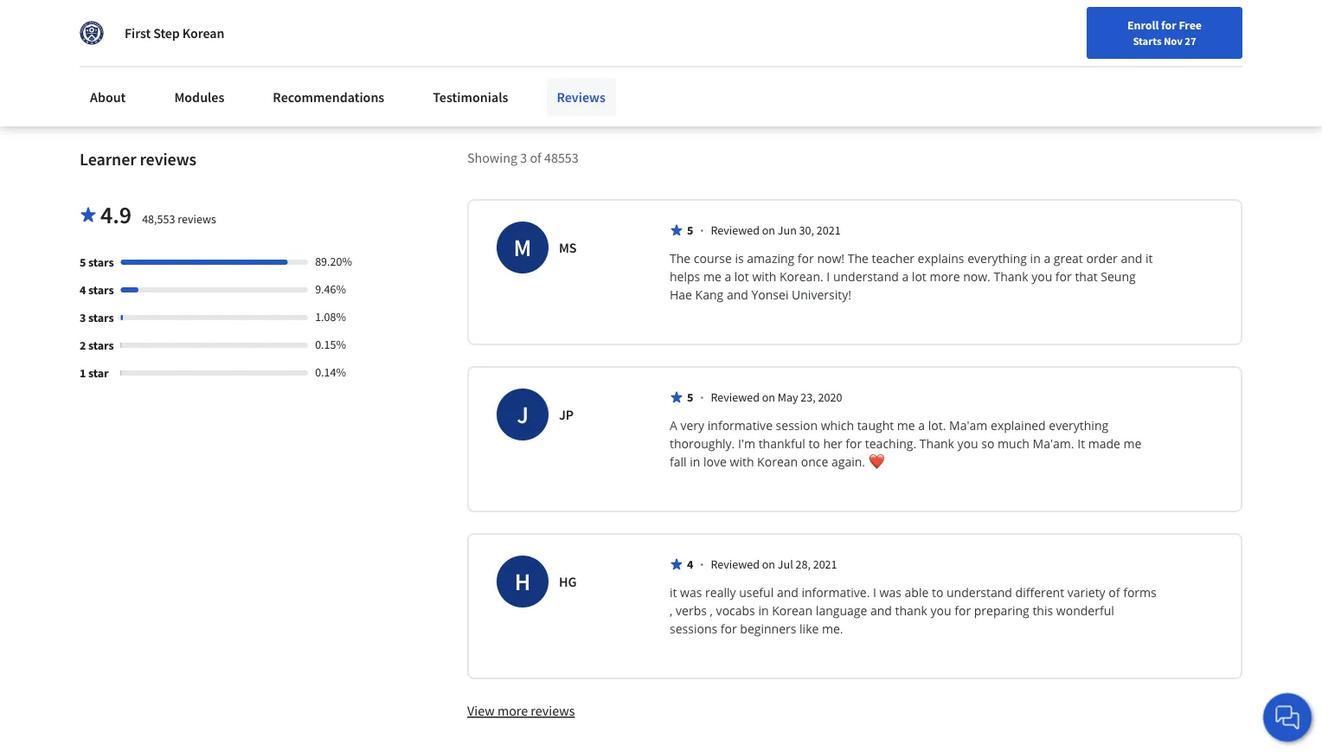 Task type: locate. For each thing, give the bounding box(es) containing it.
0 vertical spatial thank
[[994, 268, 1029, 285]]

1 horizontal spatial everything
[[1050, 417, 1109, 434]]

forms
[[1124, 584, 1157, 601]]

lot down explains
[[912, 268, 927, 285]]

1 horizontal spatial 4
[[687, 557, 694, 572]]

understand inside the course is amazing for now! the teacher explains everything in a great order and it helps me a lot with korean. i understand a lot more now. thank you for that seung hae kang and yonsei university!
[[834, 268, 899, 285]]

than
[[1147, 15, 1174, 33]]

hg
[[559, 573, 577, 590]]

1 vertical spatial in
[[690, 454, 701, 470]]

0 vertical spatial it
[[287, 36, 295, 54]]

now!
[[818, 250, 845, 267]]

2 vertical spatial korean
[[772, 602, 813, 619]]

useful
[[740, 584, 774, 601]]

0 horizontal spatial ,
[[670, 602, 673, 619]]

2 reviewed from the top
[[711, 389, 760, 405]]

2 was from the left
[[880, 584, 902, 601]]

1 horizontal spatial i
[[827, 268, 831, 285]]

3 reviewed from the top
[[711, 557, 760, 572]]

4 up verbs
[[687, 557, 694, 572]]

about
[[1100, 0, 1134, 12]]

very
[[681, 417, 705, 434]]

of left 48553
[[530, 149, 542, 166]]

0.14%
[[315, 364, 346, 380]]

a down the course
[[725, 268, 732, 285]]

1 vertical spatial reviewed
[[711, 389, 760, 405]]

reviewed up is on the top right
[[711, 222, 760, 238]]

1 vertical spatial 5
[[80, 254, 86, 270]]

for inside "enroll for free starts nov 27"
[[1162, 17, 1177, 33]]

1 horizontal spatial much
[[1079, 15, 1111, 33]]

informative
[[708, 417, 773, 434]]

1 horizontal spatial lot
[[912, 268, 927, 285]]

1 stars from the top
[[88, 254, 114, 270]]

is
[[735, 250, 744, 267]]

0 horizontal spatial of
[[530, 149, 542, 166]]

my left own
[[267, 0, 285, 12]]

again.
[[832, 454, 866, 470]]

view more reviews
[[468, 702, 575, 720]]

1 vertical spatial thank
[[920, 435, 955, 452]]

of inside it was really useful and informative. i was able to understand different variety of forms , verbs , vocabs in korean language and thank you for preparing this wonderful sessions for beginners like me.
[[1109, 584, 1121, 601]]

1 learn from the left
[[194, 36, 224, 54]]

able right "be"
[[135, 0, 160, 12]]

0 horizontal spatial learn
[[194, 36, 224, 54]]

1 vertical spatial on
[[763, 389, 776, 405]]

reviews link
[[547, 78, 616, 116]]

first step korean
[[125, 24, 225, 42]]

much
[[1079, 15, 1111, 33], [998, 435, 1030, 452]]

great
[[1054, 250, 1084, 267]]

so inside a very informative session which taught me a lot. ma'am explained everything thoroughly. i'm thankful to her for teaching. thank you so much ma'am. it made me fall in love with korean once again. ❤️
[[982, 435, 995, 452]]

thank down lot.
[[920, 435, 955, 452]]

enroll for free starts nov 27
[[1128, 17, 1203, 48]]

about link
[[80, 78, 136, 116]]

reviewed for j
[[711, 389, 760, 405]]

1 horizontal spatial able
[[905, 584, 929, 601]]

1 horizontal spatial it
[[670, 584, 677, 601]]

2 horizontal spatial in
[[1031, 250, 1041, 267]]

i down the now!
[[827, 268, 831, 285]]

my up about on the top of page
[[95, 57, 113, 74]]

2 horizontal spatial more
[[1114, 15, 1145, 33]]

1 horizontal spatial more
[[930, 268, 961, 285]]

at inside "to be able to take courses at my own pace and rhythm has been an amazing experience. i can learn whenever it fits my schedule and mood."
[[252, 0, 264, 12]]

0 horizontal spatial it
[[287, 36, 295, 54]]

1 horizontal spatial in
[[759, 602, 769, 619]]

0 vertical spatial with
[[753, 268, 777, 285]]

0 horizontal spatial was
[[681, 584, 703, 601]]

1 vertical spatial 2021
[[814, 557, 838, 572]]

a inside a very informative session which taught me a lot. ma'am explained everything thoroughly. i'm thankful to her for teaching. thank you so much ma'am. it made me fall in love with korean once again. ❤️
[[919, 417, 926, 434]]

reviews for 48,553 reviews
[[178, 211, 216, 227]]

and down can
[[171, 57, 193, 74]]

on for j
[[763, 389, 776, 405]]

chat with us image
[[1274, 704, 1302, 732]]

and right kang
[[727, 286, 749, 303]]

1 vertical spatial my
[[95, 57, 113, 74]]

2 the from the left
[[848, 250, 869, 267]]

the
[[670, 250, 691, 267], [848, 250, 869, 267]]

at
[[252, 0, 264, 12], [1210, 0, 1221, 12]]

3
[[521, 149, 527, 166], [80, 310, 86, 325]]

1 horizontal spatial learn
[[1119, 36, 1149, 54]]

for up nov
[[1162, 17, 1177, 33]]

just
[[1076, 0, 1097, 12]]

0 horizontal spatial everything
[[968, 250, 1028, 267]]

stars right 2
[[88, 338, 114, 353]]

5 up 4 stars
[[80, 254, 86, 270]]

0 vertical spatial you
[[1032, 268, 1053, 285]]

2 vertical spatial 5
[[687, 389, 694, 405]]

show notifications image
[[1089, 22, 1110, 42]]

reviewed up really
[[711, 557, 760, 572]]

0 horizontal spatial at
[[252, 0, 264, 12]]

reviewed
[[711, 222, 760, 238], [711, 389, 760, 405], [711, 557, 760, 572]]

i right informative.
[[874, 584, 877, 601]]

0 horizontal spatial lot
[[735, 268, 750, 285]]

the course is amazing for now! the teacher explains everything in a great order and it helps me a lot with korean. i understand a lot more now. thank you for that seung hae kang and yonsei university!
[[670, 250, 1157, 303]]

your
[[989, 15, 1015, 33]]

learner reviews
[[80, 148, 197, 170]]

1 horizontal spatial you
[[958, 435, 979, 452]]

with down i'm
[[730, 454, 755, 470]]

0 vertical spatial 3
[[521, 149, 527, 166]]

0 vertical spatial reviewed
[[711, 222, 760, 238]]

understand down teacher
[[834, 268, 899, 285]]

2 stars from the top
[[88, 282, 114, 298]]

"to be able to take courses at my own pace and rhythm has been an amazing experience. i can learn whenever it fits my schedule and mood."
[[95, 0, 317, 74]]

2 at from the left
[[1210, 0, 1221, 12]]

me down the course
[[704, 268, 722, 285]]

1 vertical spatial reviews
[[178, 211, 216, 227]]

everything up now.
[[968, 250, 1028, 267]]

1 vertical spatial much
[[998, 435, 1030, 452]]

and left thank
[[871, 602, 893, 619]]

2 horizontal spatial it
[[1146, 250, 1154, 267]]

0 horizontal spatial thank
[[920, 435, 955, 452]]

a
[[670, 417, 678, 434]]

0 horizontal spatial 4
[[80, 282, 86, 298]]

23,
[[801, 389, 816, 405]]

has
[[196, 15, 216, 33]]

you
[[1032, 268, 1053, 285], [958, 435, 979, 452], [931, 602, 952, 619]]

at for courses
[[252, 0, 264, 12]]

was up verbs
[[681, 584, 703, 601]]

1 horizontal spatial ,
[[710, 602, 713, 619]]

enroll
[[1128, 17, 1160, 33]]

0 vertical spatial everything
[[968, 250, 1028, 267]]

so down ma'am
[[982, 435, 995, 452]]

on left the jun
[[763, 222, 776, 238]]

understand
[[834, 268, 899, 285], [947, 584, 1013, 601]]

1 vertical spatial of
[[1109, 584, 1121, 601]]

0 horizontal spatial able
[[135, 0, 160, 12]]

j
[[517, 399, 529, 430]]

i'm
[[738, 435, 756, 452]]

korean up like
[[772, 602, 813, 619]]

1 horizontal spatial the
[[848, 250, 869, 267]]

0 horizontal spatial more
[[498, 702, 528, 720]]

with up yonsei
[[753, 268, 777, 285]]

showing
[[468, 149, 518, 166]]

on left jul
[[763, 557, 776, 572]]

1 horizontal spatial amazing
[[747, 250, 795, 267]]

in right "fall"
[[690, 454, 701, 470]]

really
[[706, 584, 736, 601]]

was
[[681, 584, 703, 601], [880, 584, 902, 601]]

i left can
[[165, 36, 168, 54]]

to inside "to be able to take courses at my own pace and rhythm has been an amazing experience. i can learn whenever it fits my schedule and mood."
[[163, 0, 175, 12]]

stars for 2 stars
[[88, 338, 114, 353]]

2 , from the left
[[710, 602, 713, 619]]

learn inside "learning isn't just about being better at your job: it's so much more than that. coursera allows me to learn without limits."
[[1119, 36, 1149, 54]]

"to
[[95, 0, 115, 12]]

2 vertical spatial more
[[498, 702, 528, 720]]

0 vertical spatial my
[[267, 0, 285, 12]]

5 up 'helps'
[[687, 222, 694, 238]]

with
[[753, 268, 777, 285], [730, 454, 755, 470]]

lot down is on the top right
[[735, 268, 750, 285]]

2 horizontal spatial you
[[1032, 268, 1053, 285]]

i inside it was really useful and informative. i was able to understand different variety of forms , verbs , vocabs in korean language and thank you for preparing this wonderful sessions for beginners like me.
[[874, 584, 877, 601]]

a
[[1044, 250, 1051, 267], [725, 268, 732, 285], [903, 268, 909, 285], [919, 417, 926, 434]]

reviews right 48,553
[[178, 211, 216, 227]]

on
[[763, 222, 776, 238], [763, 389, 776, 405], [763, 557, 776, 572]]

0 horizontal spatial 3
[[80, 310, 86, 325]]

2 vertical spatial reviews
[[531, 702, 575, 720]]

0 horizontal spatial in
[[690, 454, 701, 470]]

at up an
[[252, 0, 264, 12]]

learn down the enroll
[[1119, 36, 1149, 54]]

2 lot from the left
[[912, 268, 927, 285]]

more right view
[[498, 702, 528, 720]]

1 vertical spatial 3
[[80, 310, 86, 325]]

it right order
[[1146, 250, 1154, 267]]

reviewed up informative
[[711, 389, 760, 405]]

stars up 4 stars
[[88, 254, 114, 270]]

in left great
[[1031, 250, 1041, 267]]

understand up preparing
[[947, 584, 1013, 601]]

1 vertical spatial everything
[[1050, 417, 1109, 434]]

for down great
[[1056, 268, 1073, 285]]

korean down take at the left of the page
[[183, 24, 225, 42]]

menu item
[[960, 17, 1071, 74]]

stars down 4 stars
[[88, 310, 114, 325]]

2 vertical spatial in
[[759, 602, 769, 619]]

reviewed on may 23, 2020
[[711, 389, 843, 405]]

in up beginners
[[759, 602, 769, 619]]

0 vertical spatial much
[[1079, 15, 1111, 33]]

a left lot.
[[919, 417, 926, 434]]

48,553 reviews
[[142, 211, 216, 227]]

it left fits
[[287, 36, 295, 54]]

me inside the course is amazing for now! the teacher explains everything in a great order and it helps me a lot with korean. i understand a lot more now. thank you for that seung hae kang and yonsei university!
[[704, 268, 722, 285]]

step
[[153, 24, 180, 42]]

more down explains
[[930, 268, 961, 285]]

1 horizontal spatial so
[[1062, 15, 1076, 33]]

2021 right 30,
[[817, 222, 841, 238]]

you right thank
[[931, 602, 952, 619]]

0 vertical spatial understand
[[834, 268, 899, 285]]

of left forms
[[1109, 584, 1121, 601]]

reviews right view
[[531, 702, 575, 720]]

0 vertical spatial 5
[[687, 222, 694, 238]]

courses
[[205, 0, 250, 12]]

4 down 5 stars
[[80, 282, 86, 298]]

3 right showing
[[521, 149, 527, 166]]

that.
[[1177, 15, 1204, 33]]

on left the may
[[763, 389, 776, 405]]

you inside a very informative session which taught me a lot. ma'am explained everything thoroughly. i'm thankful to her for teaching. thank you so much ma'am. it made me fall in love with korean once again. ❤️
[[958, 435, 979, 452]]

amazing inside the course is amazing for now! the teacher explains everything in a great order and it helps me a lot with korean. i understand a lot more now. thank you for that seung hae kang and yonsei university!
[[747, 250, 795, 267]]

"learning isn't just about being better at your job: it's so much more than that. coursera allows me to learn without limits."
[[989, 0, 1221, 74]]

0 vertical spatial reviews
[[140, 148, 197, 170]]

may
[[778, 389, 799, 405]]

seung
[[1102, 268, 1137, 285]]

1 on from the top
[[763, 222, 776, 238]]

it inside it was really useful and informative. i was able to understand different variety of forms , verbs , vocabs in korean language and thank you for preparing this wonderful sessions for beginners like me.
[[670, 584, 677, 601]]

korean down thankful
[[758, 454, 798, 470]]

2021 right the 28,
[[814, 557, 838, 572]]

0 horizontal spatial you
[[931, 602, 952, 619]]

view
[[468, 702, 495, 720]]

you down ma'am
[[958, 435, 979, 452]]

and
[[125, 15, 148, 33], [171, 57, 193, 74], [1122, 250, 1143, 267], [727, 286, 749, 303], [777, 584, 799, 601], [871, 602, 893, 619]]

1 vertical spatial 4
[[687, 557, 694, 572]]

able up thank
[[905, 584, 929, 601]]

modules link
[[164, 78, 235, 116]]

1 at from the left
[[252, 0, 264, 12]]

, right verbs
[[710, 602, 713, 619]]

0 vertical spatial amazing
[[268, 15, 317, 33]]

the up 'helps'
[[670, 250, 691, 267]]

explained
[[991, 417, 1046, 434]]

0 vertical spatial of
[[530, 149, 542, 166]]

0 horizontal spatial amazing
[[268, 15, 317, 33]]

1 vertical spatial i
[[827, 268, 831, 285]]

1 vertical spatial able
[[905, 584, 929, 601]]

showing 3 of 48553
[[468, 149, 579, 166]]

at for better
[[1210, 0, 1221, 12]]

3 stars from the top
[[88, 310, 114, 325]]

4 stars from the top
[[88, 338, 114, 353]]

amazing inside "to be able to take courses at my own pace and rhythm has been an amazing experience. i can learn whenever it fits my schedule and mood."
[[268, 15, 317, 33]]

0 horizontal spatial understand
[[834, 268, 899, 285]]

being
[[1137, 0, 1169, 12]]

4 for 4
[[687, 557, 694, 572]]

0 vertical spatial more
[[1114, 15, 1145, 33]]

1 horizontal spatial of
[[1109, 584, 1121, 601]]

1 vertical spatial it
[[1146, 250, 1154, 267]]

you left 'that'
[[1032, 268, 1053, 285]]

informative.
[[802, 584, 870, 601]]

different
[[1016, 584, 1065, 601]]

everything
[[968, 250, 1028, 267], [1050, 417, 1109, 434]]

5 stars
[[80, 254, 114, 270]]

for up again.
[[846, 435, 862, 452]]

1 vertical spatial understand
[[947, 584, 1013, 601]]

1 horizontal spatial thank
[[994, 268, 1029, 285]]

ma'am
[[950, 417, 988, 434]]

2 vertical spatial reviewed
[[711, 557, 760, 572]]

0 vertical spatial 2021
[[817, 222, 841, 238]]

1 horizontal spatial at
[[1210, 0, 1221, 12]]

able inside "to be able to take courses at my own pace and rhythm has been an amazing experience. i can learn whenever it fits my schedule and mood."
[[135, 0, 160, 12]]

0 vertical spatial in
[[1031, 250, 1041, 267]]

learn down 'has'
[[194, 36, 224, 54]]

the right the now!
[[848, 250, 869, 267]]

0 horizontal spatial so
[[982, 435, 995, 452]]

at inside "learning isn't just about being better at your job: it's so much more than that. coursera allows me to learn without limits."
[[1210, 0, 1221, 12]]

1 horizontal spatial was
[[880, 584, 902, 601]]

1 vertical spatial korean
[[758, 454, 798, 470]]

1 horizontal spatial understand
[[947, 584, 1013, 601]]

1 vertical spatial amazing
[[747, 250, 795, 267]]

0 horizontal spatial i
[[165, 36, 168, 54]]

2 vertical spatial you
[[931, 602, 952, 619]]

was up thank
[[880, 584, 902, 601]]

2 stars
[[80, 338, 114, 353]]

1 star
[[80, 365, 109, 381]]

reviewed for h
[[711, 557, 760, 572]]

4.9
[[100, 199, 132, 230]]

much down explained
[[998, 435, 1030, 452]]

in inside the course is amazing for now! the teacher explains everything in a great order and it helps me a lot with korean. i understand a lot more now. thank you for that seung hae kang and yonsei university!
[[1031, 250, 1041, 267]]

to inside "learning isn't just about being better at your job: it's so much more than that. coursera allows me to learn without limits."
[[1104, 36, 1116, 54]]

3 on from the top
[[763, 557, 776, 572]]

0 vertical spatial i
[[165, 36, 168, 54]]

so right it's
[[1062, 15, 1076, 33]]

korean
[[183, 24, 225, 42], [758, 454, 798, 470], [772, 602, 813, 619]]

1 vertical spatial you
[[958, 435, 979, 452]]

able
[[135, 0, 160, 12], [905, 584, 929, 601]]

0 vertical spatial korean
[[183, 24, 225, 42]]

at right better
[[1210, 0, 1221, 12]]

a left great
[[1044, 250, 1051, 267]]

everything up it
[[1050, 417, 1109, 434]]

and up seung
[[1122, 250, 1143, 267]]

stars for 3 stars
[[88, 310, 114, 325]]

reviews right the learner
[[140, 148, 197, 170]]

2 on from the top
[[763, 389, 776, 405]]

more down about
[[1114, 15, 1145, 33]]

2021 for h
[[814, 557, 838, 572]]

amazing down own
[[268, 15, 317, 33]]

for left preparing
[[955, 602, 972, 619]]

2 vertical spatial i
[[874, 584, 877, 601]]

to inside it was really useful and informative. i was able to understand different variety of forms , verbs , vocabs in korean language and thank you for preparing this wonderful sessions for beginners like me.
[[932, 584, 944, 601]]

stars for 4 stars
[[88, 282, 114, 298]]

stars down 5 stars
[[88, 282, 114, 298]]

more inside view more reviews link
[[498, 702, 528, 720]]

isn't
[[1048, 0, 1073, 12]]

of
[[530, 149, 542, 166], [1109, 584, 1121, 601]]

whenever
[[227, 36, 284, 54]]

3 up 2
[[80, 310, 86, 325]]

much down just
[[1079, 15, 1111, 33]]

you inside it was really useful and informative. i was able to understand different variety of forms , verbs , vocabs in korean language and thank you for preparing this wonderful sessions for beginners like me.
[[931, 602, 952, 619]]

me right allows
[[1083, 36, 1102, 54]]

0 horizontal spatial much
[[998, 435, 1030, 452]]

learn inside "to be able to take courses at my own pace and rhythm has been an amazing experience. i can learn whenever it fits my schedule and mood."
[[194, 36, 224, 54]]

everything inside the course is amazing for now! the teacher explains everything in a great order and it helps me a lot with korean. i understand a lot more now. thank you for that seung hae kang and yonsei university!
[[968, 250, 1028, 267]]

,
[[670, 602, 673, 619], [710, 602, 713, 619]]

1 vertical spatial so
[[982, 435, 995, 452]]

more inside "learning isn't just about being better at your job: it's so much more than that. coursera allows me to learn without limits."
[[1114, 15, 1145, 33]]

thank right now.
[[994, 268, 1029, 285]]

0 vertical spatial so
[[1062, 15, 1076, 33]]

5 up very
[[687, 389, 694, 405]]

0 vertical spatial 4
[[80, 282, 86, 298]]

89.20%
[[315, 254, 352, 269]]

1 was from the left
[[681, 584, 703, 601]]

yonsei university image
[[80, 21, 104, 45]]

2 vertical spatial on
[[763, 557, 776, 572]]

, left verbs
[[670, 602, 673, 619]]

1 reviewed from the top
[[711, 222, 760, 238]]

2 learn from the left
[[1119, 36, 1149, 54]]

2 horizontal spatial i
[[874, 584, 877, 601]]

teacher
[[872, 250, 915, 267]]

learn for more
[[1119, 36, 1149, 54]]

it up verbs
[[670, 584, 677, 601]]

it was really useful and informative. i was able to understand different variety of forms , verbs , vocabs in korean language and thank you for preparing this wonderful sessions for beginners like me.
[[670, 584, 1161, 637]]

amazing down reviewed on jun 30, 2021 at the top right of page
[[747, 250, 795, 267]]

1 vertical spatial more
[[930, 268, 961, 285]]

2021 for m
[[817, 222, 841, 238]]



Task type: vqa. For each thing, say whether or not it's contained in the screenshot.
Self-
no



Task type: describe. For each thing, give the bounding box(es) containing it.
thoroughly.
[[670, 435, 735, 452]]

it inside "to be able to take courses at my own pace and rhythm has been an amazing experience. i can learn whenever it fits my schedule and mood."
[[287, 36, 295, 54]]

understand inside it was really useful and informative. i was able to understand different variety of forms , verbs , vocabs in korean language and thank you for preparing this wonderful sessions for beginners like me.
[[947, 584, 1013, 601]]

for down the vocabs on the bottom
[[721, 621, 737, 637]]

experience.
[[95, 36, 162, 54]]

own
[[287, 0, 312, 12]]

jul
[[778, 557, 794, 572]]

5 for j
[[687, 389, 694, 405]]

stars for 5 stars
[[88, 254, 114, 270]]

coursera image
[[21, 14, 131, 42]]

much inside "learning isn't just about being better at your job: it's so much more than that. coursera allows me to learn without limits."
[[1079, 15, 1111, 33]]

better
[[1172, 0, 1207, 12]]

for inside a very informative session which taught me a lot. ma'am explained everything thoroughly. i'm thankful to her for teaching. thank you so much ma'am. it made me fall in love with korean once again. ❤️
[[846, 435, 862, 452]]

star
[[88, 365, 109, 381]]

jun
[[778, 222, 797, 238]]

like
[[800, 621, 819, 637]]

fall
[[670, 454, 687, 470]]

reviews for learner reviews
[[140, 148, 197, 170]]

able inside it was really useful and informative. i was able to understand different variety of forms , verbs , vocabs in korean language and thank you for preparing this wonderful sessions for beginners like me.
[[905, 584, 929, 601]]

h
[[515, 567, 531, 597]]

testimonials link
[[423, 78, 519, 116]]

kang
[[696, 286, 724, 303]]

and down jul
[[777, 584, 799, 601]]

love
[[704, 454, 727, 470]]

korean.
[[780, 268, 824, 285]]

variety
[[1068, 584, 1106, 601]]

once
[[802, 454, 829, 470]]

so inside "learning isn't just about being better at your job: it's so much more than that. coursera allows me to learn without limits."
[[1062, 15, 1076, 33]]

teaching.
[[866, 435, 917, 452]]

order
[[1087, 250, 1118, 267]]

thank
[[896, 602, 928, 619]]

0.15%
[[315, 337, 346, 352]]

university!
[[792, 286, 852, 303]]

more inside the course is amazing for now! the teacher explains everything in a great order and it helps me a lot with korean. i understand a lot more now. thank you for that seung hae kang and yonsei university!
[[930, 268, 961, 285]]

on for m
[[763, 222, 776, 238]]

allows
[[1043, 36, 1081, 54]]

korean inside it was really useful and informative. i was able to understand different variety of forms , verbs , vocabs in korean language and thank you for preparing this wonderful sessions for beginners like me.
[[772, 602, 813, 619]]

reviewed on jun 30, 2021
[[711, 222, 841, 238]]

2
[[80, 338, 86, 353]]

1 the from the left
[[670, 250, 691, 267]]

this
[[1033, 602, 1054, 619]]

about
[[90, 88, 126, 106]]

job:
[[1018, 15, 1040, 33]]

it inside the course is amazing for now! the teacher explains everything in a great order and it helps me a lot with korean. i understand a lot more now. thank you for that seung hae kang and yonsei university!
[[1146, 250, 1154, 267]]

thank inside a very informative session which taught me a lot. ma'am explained everything thoroughly. i'm thankful to her for teaching. thank you so much ma'am. it made me fall in love with korean once again. ❤️
[[920, 435, 955, 452]]

course
[[694, 250, 732, 267]]

1 lot from the left
[[735, 268, 750, 285]]

been
[[219, 15, 248, 33]]

1 , from the left
[[670, 602, 673, 619]]

reviewed for m
[[711, 222, 760, 238]]

0 horizontal spatial my
[[95, 57, 113, 74]]

1 horizontal spatial 3
[[521, 149, 527, 166]]

yonsei
[[752, 286, 789, 303]]

testimonials
[[433, 88, 509, 106]]

preparing
[[975, 602, 1030, 619]]

48,553
[[142, 211, 175, 227]]

27
[[1186, 34, 1197, 48]]

on for h
[[763, 557, 776, 572]]

be
[[118, 0, 132, 12]]

schedule
[[116, 57, 168, 74]]

a very informative session which taught me a lot. ma'am explained everything thoroughly. i'm thankful to her for teaching. thank you so much ma'am. it made me fall in love with korean once again. ❤️
[[670, 417, 1146, 470]]

helps
[[670, 268, 701, 285]]

i inside "to be able to take courses at my own pace and rhythm has been an amazing experience. i can learn whenever it fits my schedule and mood."
[[165, 36, 168, 54]]

for up "korean."
[[798, 250, 815, 267]]

lot.
[[929, 417, 947, 434]]

everything inside a very informative session which taught me a lot. ma'am explained everything thoroughly. i'm thankful to her for teaching. thank you so much ma'am. it made me fall in love with korean once again. ❤️
[[1050, 417, 1109, 434]]

it
[[1078, 435, 1086, 452]]

mood."
[[196, 57, 238, 74]]

me right made
[[1124, 435, 1142, 452]]

beginners
[[741, 621, 797, 637]]

pace
[[95, 15, 123, 33]]

i inside the course is amazing for now! the teacher explains everything in a great order and it helps me a lot with korean. i understand a lot more now. thank you for that seung hae kang and yonsei university!
[[827, 268, 831, 285]]

taught
[[858, 417, 895, 434]]

4 stars
[[80, 282, 114, 298]]

session
[[776, 417, 818, 434]]

9.46%
[[315, 281, 346, 297]]

and down "be"
[[125, 15, 148, 33]]

in inside it was really useful and informative. i was able to understand different variety of forms , verbs , vocabs in korean language and thank you for preparing this wonderful sessions for beginners like me.
[[759, 602, 769, 619]]

thank inside the course is amazing for now! the teacher explains everything in a great order and it helps me a lot with korean. i understand a lot more now. thank you for that seung hae kang and yonsei university!
[[994, 268, 1029, 285]]

verbs
[[676, 602, 707, 619]]

reviewed on jul 28, 2021
[[711, 557, 838, 572]]

recommendations
[[273, 88, 385, 106]]

sessions
[[670, 621, 718, 637]]

take
[[178, 0, 203, 12]]

"learning
[[989, 0, 1045, 12]]

thankful
[[759, 435, 806, 452]]

❤️
[[869, 454, 881, 470]]

it's
[[1043, 15, 1060, 33]]

with inside the course is amazing for now! the teacher explains everything in a great order and it helps me a lot with korean. i understand a lot more now. thank you for that seung hae kang and yonsei university!
[[753, 268, 777, 285]]

to inside a very informative session which taught me a lot. ma'am explained everything thoroughly. i'm thankful to her for teaching. thank you so much ma'am. it made me fall in love with korean once again. ❤️
[[809, 435, 821, 452]]

5 for m
[[687, 222, 694, 238]]

4 for 4 stars
[[80, 282, 86, 298]]

in inside a very informative session which taught me a lot. ma'am explained everything thoroughly. i'm thankful to her for teaching. thank you so much ma'am. it made me fall in love with korean once again. ❤️
[[690, 454, 701, 470]]

48553
[[545, 149, 579, 166]]

1 horizontal spatial my
[[267, 0, 285, 12]]

with inside a very informative session which taught me a lot. ma'am explained everything thoroughly. i'm thankful to her for teaching. thank you so much ma'am. it made me fall in love with korean once again. ❤️
[[730, 454, 755, 470]]

her
[[824, 435, 843, 452]]

ma'am.
[[1033, 435, 1075, 452]]

1
[[80, 365, 86, 381]]

learn for has
[[194, 36, 224, 54]]

you inside the course is amazing for now! the teacher explains everything in a great order and it helps me a lot with korean. i understand a lot more now. thank you for that seung hae kang and yonsei university!
[[1032, 268, 1053, 285]]

korean inside a very informative session which taught me a lot. ma'am explained everything thoroughly. i'm thankful to her for teaching. thank you so much ma'am. it made me fall in love with korean once again. ❤️
[[758, 454, 798, 470]]

much inside a very informative session which taught me a lot. ma'am explained everything thoroughly. i'm thankful to her for teaching. thank you so much ma'am. it made me fall in love with korean once again. ❤️
[[998, 435, 1030, 452]]

me up teaching.
[[898, 417, 916, 434]]

vocabs
[[717, 602, 756, 619]]

me inside "learning isn't just about being better at your job: it's so much more than that. coursera allows me to learn without limits."
[[1083, 36, 1102, 54]]

which
[[821, 417, 855, 434]]

30,
[[800, 222, 815, 238]]

modules
[[174, 88, 225, 106]]

view more reviews link
[[468, 701, 575, 720]]

made
[[1089, 435, 1121, 452]]

without
[[1152, 36, 1197, 54]]

a down teacher
[[903, 268, 909, 285]]

me.
[[822, 621, 844, 637]]

an
[[251, 15, 265, 33]]

learner
[[80, 148, 136, 170]]

can
[[171, 36, 192, 54]]



